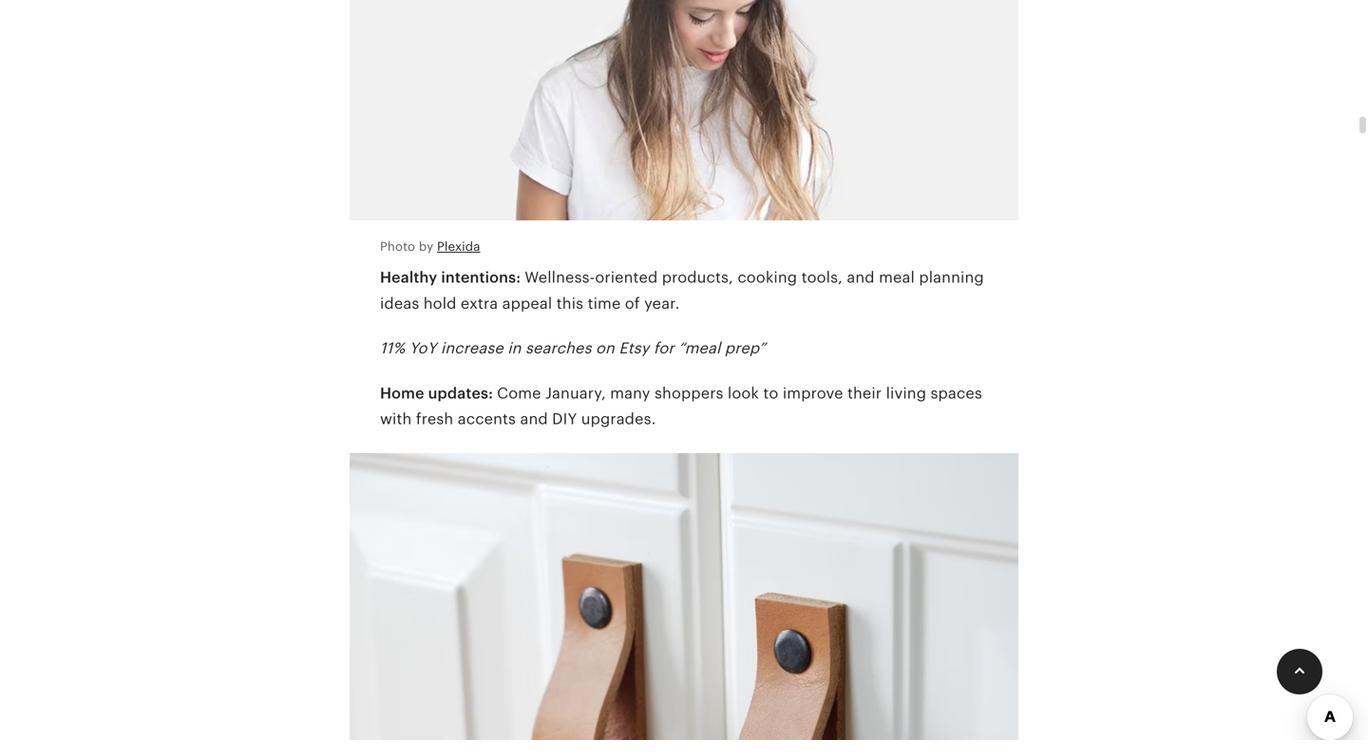 Task type: locate. For each thing, give the bounding box(es) containing it.
meal
[[879, 269, 915, 286]]

and left meal
[[847, 269, 875, 286]]

fresh
[[416, 411, 454, 428]]

oriented
[[595, 269, 658, 286]]

updates:
[[428, 385, 493, 402]]

ideas
[[380, 295, 419, 312]]

home
[[380, 385, 424, 402]]

appeal
[[502, 295, 553, 312]]

spaces
[[931, 385, 983, 402]]

wellness-oriented products, cooking tools, and meal planning ideas hold extra appeal this time of year.
[[380, 269, 984, 312]]

improve
[[783, 385, 844, 402]]

on
[[596, 340, 615, 357]]

0 vertical spatial and
[[847, 269, 875, 286]]

11%
[[380, 340, 405, 357]]

prep"
[[725, 340, 766, 357]]

"meal
[[679, 340, 721, 357]]

for
[[654, 340, 675, 357]]

accents
[[458, 411, 516, 428]]

products,
[[662, 269, 734, 286]]

1 vertical spatial and
[[520, 411, 548, 428]]

january,
[[546, 385, 606, 402]]

wellness-
[[525, 269, 595, 286]]

many
[[610, 385, 651, 402]]

in
[[508, 340, 521, 357]]

their
[[848, 385, 882, 402]]

and
[[847, 269, 875, 286], [520, 411, 548, 428]]

searches
[[526, 340, 592, 357]]

0 horizontal spatial and
[[520, 411, 548, 428]]

and inside wellness-oriented products, cooking tools, and meal planning ideas hold extra appeal this time of year.
[[847, 269, 875, 286]]

with
[[380, 411, 412, 428]]

hold
[[424, 295, 457, 312]]

1 horizontal spatial and
[[847, 269, 875, 286]]

tools,
[[802, 269, 843, 286]]

of
[[625, 295, 640, 312]]

and inside come january, many shoppers look to improve their living spaces with fresh accents and diy upgrades.
[[520, 411, 548, 428]]

and down come
[[520, 411, 548, 428]]

plexida link
[[437, 240, 481, 254]]

upgrades.
[[581, 411, 656, 428]]

photo
[[380, 240, 416, 254]]

come january, many shoppers look to improve their living spaces with fresh accents and diy upgrades.
[[380, 385, 983, 428]]

plexida
[[437, 240, 481, 254]]



Task type: describe. For each thing, give the bounding box(es) containing it.
increase
[[441, 340, 504, 357]]

healthy
[[380, 269, 437, 286]]

shoppers
[[655, 385, 724, 402]]

home updates:
[[380, 385, 497, 402]]

to
[[764, 385, 779, 402]]

by
[[419, 240, 434, 254]]

diy
[[552, 411, 577, 428]]

etsy
[[619, 340, 650, 357]]

cooking
[[738, 269, 798, 286]]

this
[[557, 295, 584, 312]]

look
[[728, 385, 759, 402]]

extra
[[461, 295, 498, 312]]

yoy
[[409, 340, 437, 357]]

year.
[[644, 295, 680, 312]]

photo by plexida
[[380, 240, 481, 254]]

living
[[886, 385, 927, 402]]

healthy intentions:
[[380, 269, 525, 286]]

11% yoy increase in searches on etsy for "meal prep"
[[380, 340, 766, 357]]

come
[[497, 385, 541, 402]]

intentions:
[[441, 269, 521, 286]]

planning
[[919, 269, 984, 286]]

time
[[588, 295, 621, 312]]



Task type: vqa. For each thing, say whether or not it's contained in the screenshot.
oriented
yes



